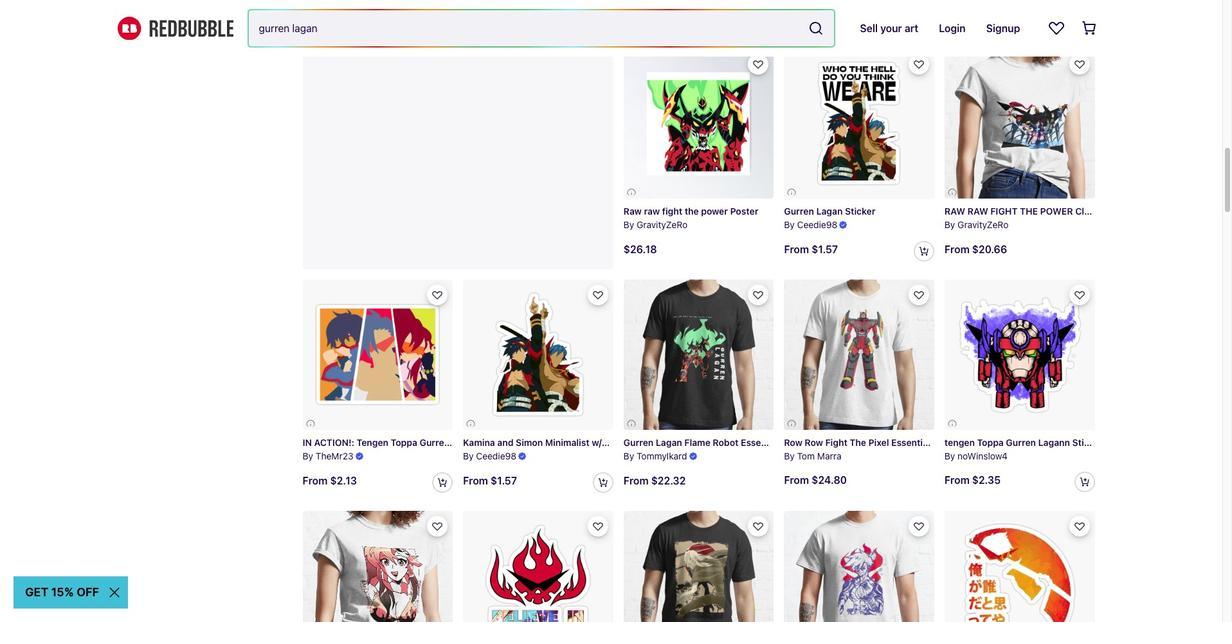 Task type: describe. For each thing, give the bounding box(es) containing it.
lagann inside tengen toppa gurren lagann  sticker by nowinslow4
[[1038, 437, 1070, 448]]

in action!: tengen toppa gurren-lagann sticker
[[303, 437, 518, 448]]

kamina
[[463, 437, 495, 448]]

0 horizontal spatial shirt
[[792, 437, 812, 448]]

from $22.32
[[624, 475, 686, 487]]

$2.35
[[972, 475, 1001, 486]]

1 raw from the left
[[945, 206, 965, 217]]

fight
[[825, 437, 847, 448]]

from $1.57 for gurren
[[784, 244, 838, 255]]

fight
[[662, 206, 682, 217]]

tengen toppa gurren lagann  sticker by nowinslow4
[[945, 437, 1103, 461]]

robot
[[713, 437, 738, 448]]

gurren inside tengen toppa gurren lagann  sticker by nowinslow4
[[1006, 437, 1036, 448]]

$2.13
[[330, 475, 357, 486]]

shirt for from $20.66
[[1118, 206, 1139, 217]]

the
[[1020, 206, 1038, 217]]

gurren-
[[420, 437, 454, 448]]

by inside raw raw fight the power poster by gravityzero
[[624, 219, 634, 230]]

by ceedie98 for kamina
[[463, 450, 516, 461]]

kamina and simon minimalist w/o quote sticker image
[[463, 280, 613, 430]]

$22.32
[[651, 475, 686, 487]]

row row fight the pixel essential t-shirt image
[[784, 280, 934, 430]]

1 row from the left
[[784, 437, 802, 448]]

2 essential from the left
[[741, 437, 780, 448]]

2 raw from the left
[[967, 206, 988, 217]]

toppa inside tengen toppa gurren lagann  sticker by nowinslow4
[[977, 437, 1004, 448]]

from $1.57 for kamina
[[463, 475, 517, 486]]

row row fight the pixel essential t-shirt by tom marra
[[784, 437, 963, 461]]

raw
[[624, 206, 642, 217]]

nowinslow4
[[958, 450, 1008, 461]]

0 horizontal spatial t-
[[782, 437, 792, 448]]

and
[[497, 437, 513, 448]]

the
[[685, 206, 699, 217]]

w/o
[[592, 437, 607, 448]]

believe in kamina (gurren lagann) sticker image
[[463, 511, 613, 622]]

fight
[[990, 206, 1018, 217]]

tengen
[[357, 437, 388, 448]]

gurren lagan flame robot essential t-shirt
[[624, 437, 812, 448]]

from $20.66
[[945, 244, 1007, 255]]

gravityzero inside raw raw fight the power classic t-shirt by gravityzero
[[958, 219, 1008, 230]]

from $2.35
[[945, 475, 1001, 486]]

from $24.80
[[784, 475, 847, 486]]

1 toppa from the left
[[391, 437, 417, 448]]

by inside "row row fight the pixel essential t-shirt by tom marra"
[[784, 450, 795, 461]]

tengen toppa gurren lagann classic t-shirt image
[[784, 511, 934, 622]]

gurren lagan flame robot essential t-shirt image
[[624, 280, 774, 430]]

raw
[[644, 206, 660, 217]]

2 row from the left
[[805, 437, 823, 448]]

$1.51
[[972, 13, 997, 24]]

from link
[[303, 0, 453, 38]]

gurren for tommyikard
[[624, 437, 653, 448]]

ceedie98 for lagan
[[797, 219, 837, 230]]

$1.57 for lagan
[[812, 244, 838, 255]]

pixel
[[868, 437, 889, 448]]

ceedie98 for and
[[476, 450, 516, 461]]

by down quote
[[624, 450, 634, 461]]

by themr23
[[303, 450, 353, 461]]

raw raw fight the power classic t-shirt by gravityzero
[[945, 206, 1139, 230]]

raw raw fight the power poster image
[[624, 49, 774, 199]]

quote
[[609, 437, 636, 448]]



Task type: locate. For each thing, give the bounding box(es) containing it.
$20.66
[[972, 244, 1007, 255]]

1 vertical spatial ceedie98
[[476, 450, 516, 461]]

the
[[850, 437, 866, 448]]

0 horizontal spatial ceedie98
[[476, 450, 516, 461]]

t- inside "row row fight the pixel essential t-shirt by tom marra"
[[933, 437, 942, 448]]

gurren up the nowinslow4
[[1006, 437, 1036, 448]]

0 horizontal spatial row
[[784, 437, 802, 448]]

1 horizontal spatial raw
[[967, 206, 988, 217]]

classic
[[1075, 206, 1106, 217]]

power
[[701, 206, 728, 217]]

viral tengen toppa gurren lagan essential t-shirt image
[[624, 511, 774, 622]]

$26.18
[[624, 244, 657, 255]]

0 horizontal spatial $1.57
[[491, 475, 517, 486]]

t-
[[1109, 206, 1118, 217], [933, 437, 942, 448], [782, 437, 792, 448]]

2 gravityzero from the left
[[958, 219, 1008, 230]]

0 horizontal spatial raw
[[945, 206, 965, 217]]

$1.57 down and
[[491, 475, 517, 486]]

1 lagann from the left
[[454, 437, 486, 448]]

shirt inside raw raw fight the power classic t-shirt by gravityzero
[[1118, 206, 1139, 217]]

gurren right poster
[[784, 206, 814, 217]]

sticker inside tengen toppa gurren lagann  sticker by nowinslow4
[[1072, 437, 1103, 448]]

simon
[[516, 437, 543, 448]]

gravityzero inside raw raw fight the power poster by gravityzero
[[637, 219, 687, 230]]

essential
[[891, 437, 930, 448], [741, 437, 780, 448]]

by down gurren lagan sticker
[[784, 219, 795, 230]]

1 horizontal spatial from $1.57
[[784, 244, 838, 255]]

from $1.57
[[784, 244, 838, 255], [463, 475, 517, 486]]

0 vertical spatial from $1.57
[[784, 244, 838, 255]]

by
[[784, 219, 795, 230], [624, 219, 634, 230], [945, 219, 955, 230], [303, 450, 313, 461], [463, 450, 474, 461], [784, 450, 795, 461], [624, 450, 634, 461], [945, 450, 955, 461]]

0 vertical spatial lagan
[[816, 206, 843, 217]]

1 horizontal spatial ceedie98
[[797, 219, 837, 230]]

2 lagann from the left
[[1038, 437, 1070, 448]]

by left tom
[[784, 450, 795, 461]]

raw up from $20.66
[[945, 206, 965, 217]]

2 horizontal spatial t-
[[1109, 206, 1118, 217]]

by ceedie98 down gurren lagan sticker
[[784, 219, 837, 230]]

Search term search field
[[249, 10, 803, 46]]

1 horizontal spatial t-
[[933, 437, 942, 448]]

0 vertical spatial ceedie98
[[797, 219, 837, 230]]

1 horizontal spatial shirt
[[942, 437, 963, 448]]

row
[[784, 437, 802, 448], [805, 437, 823, 448]]

from $1.57 down kamina
[[463, 475, 517, 486]]

by down the in at the bottom left of page
[[303, 450, 313, 461]]

1 essential from the left
[[891, 437, 930, 448]]

1 horizontal spatial toppa
[[977, 437, 1004, 448]]

toppa up the nowinslow4
[[977, 437, 1004, 448]]

1 vertical spatial from $1.57
[[463, 475, 517, 486]]

raw raw fight the power classic t-shirt image
[[945, 49, 1095, 199]]

0 horizontal spatial gravityzero
[[637, 219, 687, 230]]

by ceedie98 down kamina
[[463, 450, 516, 461]]

t- for from $20.66
[[1109, 206, 1118, 217]]

ceedie98 down and
[[476, 450, 516, 461]]

by down raw
[[624, 219, 634, 230]]

$24.80
[[812, 475, 847, 486]]

redbubble logo image
[[117, 17, 233, 40]]

2 toppa from the left
[[977, 437, 1004, 448]]

flame
[[684, 437, 710, 448]]

t- left tengen
[[933, 437, 942, 448]]

in action!: tengen toppa gurren-lagann sticker image
[[303, 280, 453, 430]]

gurren for ceedie98
[[784, 206, 814, 217]]

t- for from $24.80
[[933, 437, 942, 448]]

t- up from $24.80 at the right bottom of page
[[782, 437, 792, 448]]

0 horizontal spatial toppa
[[391, 437, 417, 448]]

2 horizontal spatial gurren
[[1006, 437, 1036, 448]]

gurren lagan sticker
[[784, 206, 875, 217]]

shirt inside "row row fight the pixel essential t-shirt by tom marra"
[[942, 437, 963, 448]]

essential inside "row row fight the pixel essential t-shirt by tom marra"
[[891, 437, 930, 448]]

1 vertical spatial by ceedie98
[[463, 450, 516, 461]]

action!:
[[314, 437, 354, 448]]

1 horizontal spatial by ceedie98
[[784, 219, 837, 230]]

raw left fight
[[967, 206, 988, 217]]

tengen toppa gurren lagann sticker image
[[945, 511, 1095, 622]]

shirt up tom
[[792, 437, 812, 448]]

1 horizontal spatial lagan
[[816, 206, 843, 217]]

tengen toppa gurren lagann  sticker image
[[945, 280, 1095, 430]]

$1.57
[[812, 244, 838, 255], [491, 475, 517, 486]]

minimalist
[[545, 437, 589, 448]]

power
[[1040, 206, 1073, 217]]

tommyikard
[[637, 450, 687, 461]]

ceedie98 down gurren lagan sticker
[[797, 219, 837, 230]]

from
[[303, 13, 330, 24], [784, 13, 809, 24], [945, 13, 970, 24], [945, 244, 970, 255], [784, 244, 809, 255], [784, 475, 809, 486], [945, 475, 970, 486], [303, 475, 328, 486], [463, 475, 488, 486], [624, 475, 649, 487]]

lagann
[[454, 437, 486, 448], [1038, 437, 1070, 448]]

sticker
[[845, 206, 875, 217], [488, 437, 518, 448], [638, 437, 668, 448], [1072, 437, 1103, 448]]

toppa right tengen
[[391, 437, 417, 448]]

essential right pixel
[[891, 437, 930, 448]]

2 horizontal spatial shirt
[[1118, 206, 1139, 217]]

0 horizontal spatial lagan
[[656, 437, 682, 448]]

$1.57 down gurren lagan sticker
[[812, 244, 838, 255]]

gravityzero
[[637, 219, 687, 230], [958, 219, 1008, 230]]

$1.57 for and
[[491, 475, 517, 486]]

from $2.13
[[303, 475, 357, 486]]

shirt right classic
[[1118, 206, 1139, 217]]

t- right classic
[[1109, 206, 1118, 217]]

1 vertical spatial lagan
[[656, 437, 682, 448]]

gurren
[[784, 206, 814, 217], [624, 437, 653, 448], [1006, 437, 1036, 448]]

by ceedie98 for gurren
[[784, 219, 837, 230]]

raw
[[945, 206, 965, 217], [967, 206, 988, 217]]

ceedie98
[[797, 219, 837, 230], [476, 450, 516, 461]]

lagan for by ceedie98
[[816, 206, 843, 217]]

gravityzero down fight
[[958, 219, 1008, 230]]

sharpshooter yoko classic t-shirt image
[[303, 511, 453, 622]]

shirt up the nowinslow4
[[942, 437, 963, 448]]

raw raw fight the power poster by gravityzero
[[624, 206, 758, 230]]

shirt for from $24.80
[[942, 437, 963, 448]]

by up from $20.66
[[945, 219, 955, 230]]

by down tengen
[[945, 450, 955, 461]]

0 vertical spatial $1.57
[[812, 244, 838, 255]]

in
[[303, 437, 312, 448]]

0 horizontal spatial from $1.57
[[463, 475, 517, 486]]

gurren lagan sticker image
[[784, 49, 934, 199]]

1 horizontal spatial gurren
[[784, 206, 814, 217]]

by inside raw raw fight the power classic t-shirt by gravityzero
[[945, 219, 955, 230]]

0 horizontal spatial essential
[[741, 437, 780, 448]]

0 horizontal spatial gurren
[[624, 437, 653, 448]]

by tommyikard
[[624, 450, 687, 461]]

t- inside raw raw fight the power classic t-shirt by gravityzero
[[1109, 206, 1118, 217]]

lagan
[[816, 206, 843, 217], [656, 437, 682, 448]]

by inside tengen toppa gurren lagann  sticker by nowinslow4
[[945, 450, 955, 461]]

kamina and simon minimalist w/o quote sticker
[[463, 437, 668, 448]]

tengen
[[945, 437, 975, 448]]

by down kamina
[[463, 450, 474, 461]]

gurren up by tommyikard
[[624, 437, 653, 448]]

marra
[[817, 450, 841, 461]]

1 horizontal spatial gravityzero
[[958, 219, 1008, 230]]

$19.84
[[812, 13, 845, 24]]

themr23
[[316, 450, 353, 461]]

from $1.57 down gurren lagan sticker
[[784, 244, 838, 255]]

0 horizontal spatial lagann
[[454, 437, 486, 448]]

lagan for by tommyikard
[[656, 437, 682, 448]]

poster
[[730, 206, 758, 217]]

gravityzero down raw
[[637, 219, 687, 230]]

1 gravityzero from the left
[[637, 219, 687, 230]]

1 horizontal spatial $1.57
[[812, 244, 838, 255]]

1 horizontal spatial essential
[[891, 437, 930, 448]]

from $19.84
[[784, 13, 845, 24]]

0 horizontal spatial by ceedie98
[[463, 450, 516, 461]]

None field
[[249, 10, 834, 46]]

from $1.51
[[945, 13, 997, 24]]

0 vertical spatial by ceedie98
[[784, 219, 837, 230]]

shirt
[[1118, 206, 1139, 217], [942, 437, 963, 448], [792, 437, 812, 448]]

tom
[[797, 450, 815, 461]]

1 vertical spatial $1.57
[[491, 475, 517, 486]]

1 horizontal spatial row
[[805, 437, 823, 448]]

1 horizontal spatial lagann
[[1038, 437, 1070, 448]]

by ceedie98
[[784, 219, 837, 230], [463, 450, 516, 461]]

essential right robot
[[741, 437, 780, 448]]

toppa
[[391, 437, 417, 448], [977, 437, 1004, 448]]



Task type: vqa. For each thing, say whether or not it's contained in the screenshot.
The Kamina And Simon Minimalist W/O Quote Sticker IMAGE
yes



